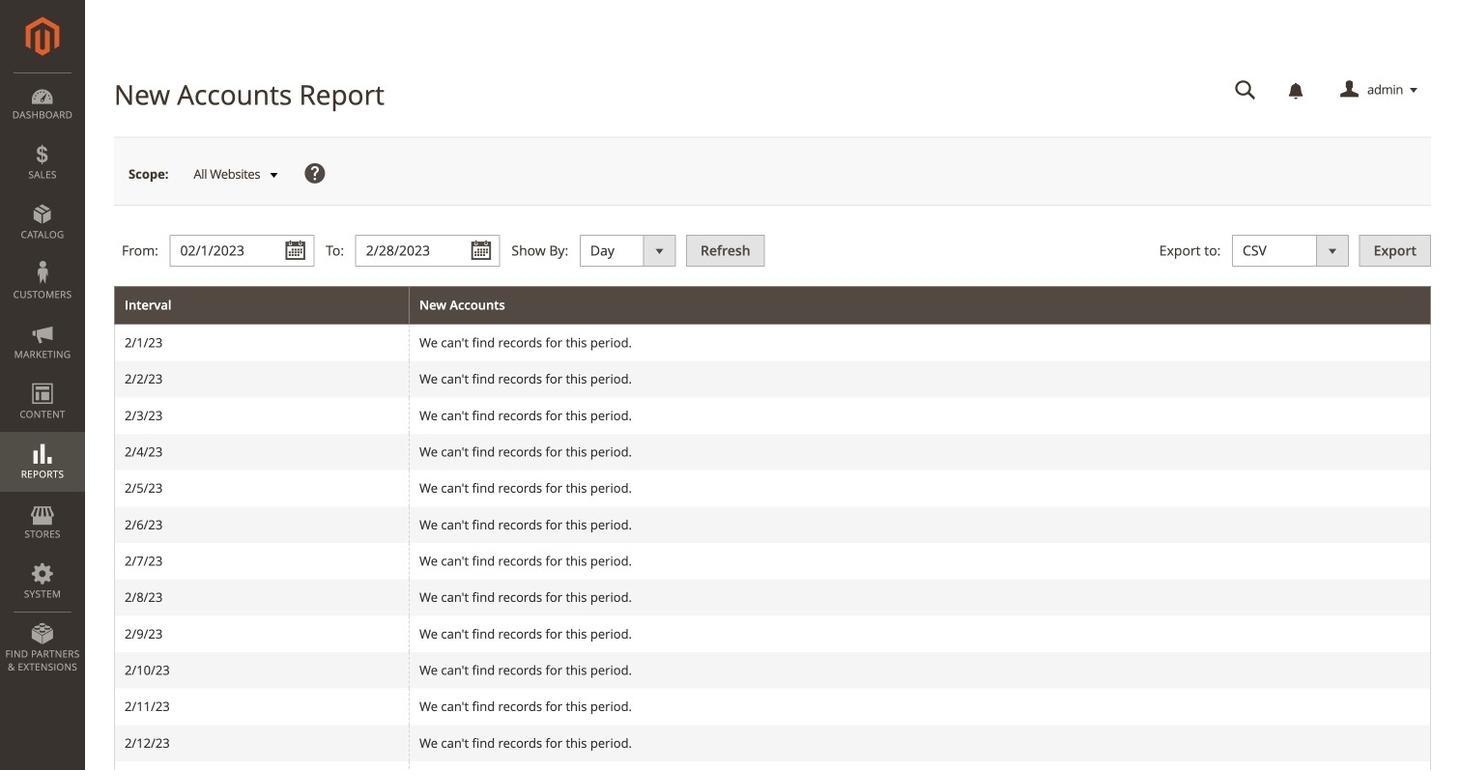 Task type: locate. For each thing, give the bounding box(es) containing it.
magento admin panel image
[[26, 16, 59, 56]]

None text field
[[170, 235, 315, 267]]

None text field
[[1222, 73, 1270, 107], [355, 235, 500, 267], [1222, 73, 1270, 107], [355, 235, 500, 267]]

menu bar
[[0, 72, 85, 683]]



